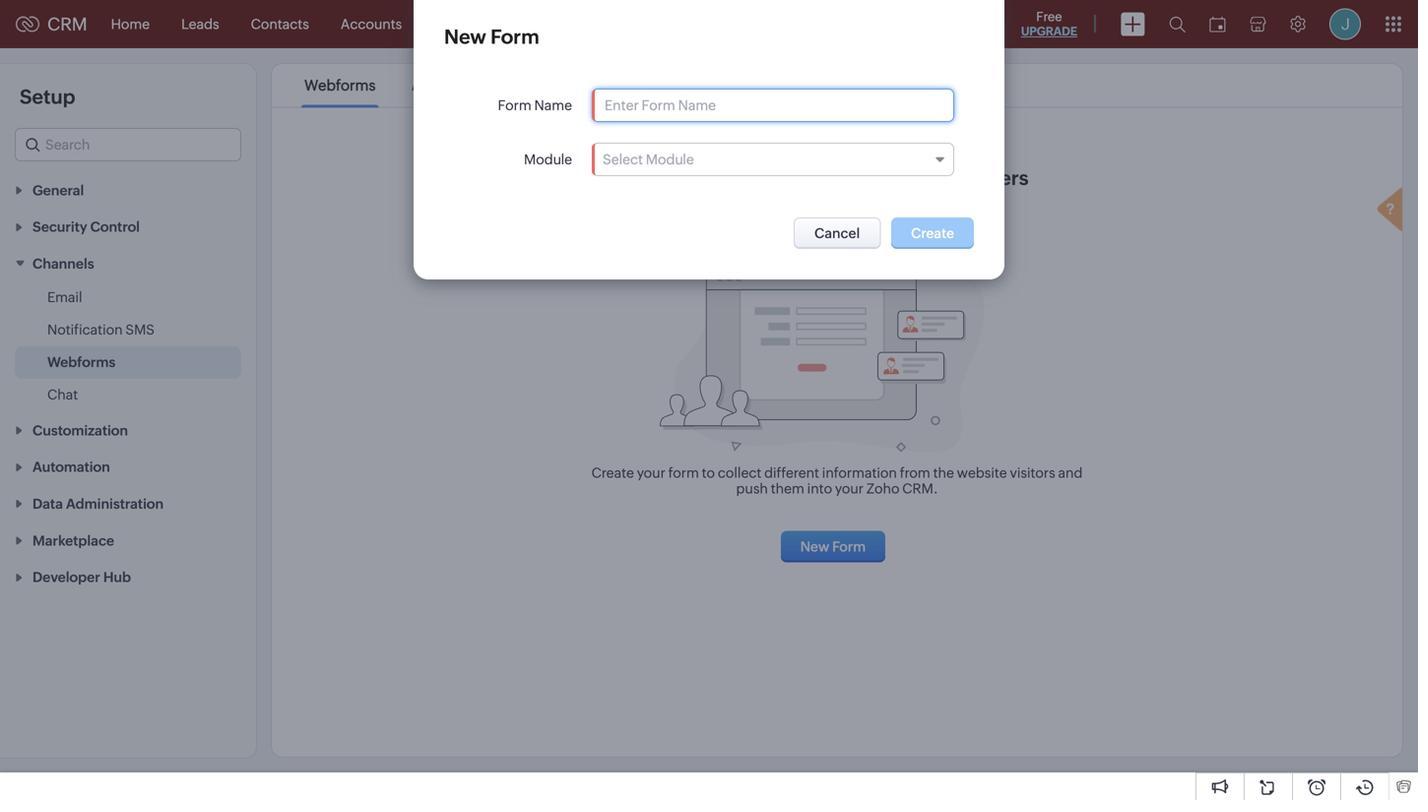 Task type: vqa. For each thing, say whether or not it's contained in the screenshot.
information
yes



Task type: locate. For each thing, give the bounding box(es) containing it.
into right them
[[807, 481, 832, 497]]

home
[[111, 16, 150, 32]]

webforms link down notification
[[47, 353, 116, 372]]

form down rules on the left of page
[[498, 97, 531, 113]]

form
[[491, 26, 539, 48], [498, 97, 531, 113], [832, 539, 866, 555]]

0 vertical spatial webforms link
[[301, 77, 379, 94]]

new form
[[444, 26, 539, 48], [800, 539, 866, 555]]

the
[[933, 465, 954, 481]]

0 horizontal spatial new form
[[444, 26, 539, 48]]

webforms down notification
[[47, 355, 116, 370]]

0 horizontal spatial into
[[807, 481, 832, 497]]

tasks link
[[484, 0, 551, 48]]

1 vertical spatial webforms
[[47, 355, 116, 370]]

1 vertical spatial into
[[807, 481, 832, 497]]

visitors up cancel
[[816, 167, 884, 190]]

your right turn
[[691, 167, 734, 190]]

0 horizontal spatial webforms
[[47, 355, 116, 370]]

webforms
[[304, 77, 376, 94], [47, 355, 116, 370]]

1 vertical spatial visitors
[[1010, 465, 1055, 481]]

1 horizontal spatial into
[[888, 167, 925, 190]]

1 vertical spatial webforms link
[[47, 353, 116, 372]]

zoho
[[866, 481, 900, 497]]

list
[[287, 64, 574, 107]]

cancel button
[[794, 218, 881, 249]]

form down create your form to collect different information from the website visitors and push them into your zoho crm.
[[832, 539, 866, 555]]

new form down create your form to collect different information from the website visitors and push them into your zoho crm.
[[800, 539, 866, 555]]

name
[[534, 97, 572, 113]]

new form inside button
[[800, 539, 866, 555]]

website
[[738, 167, 812, 190], [957, 465, 1007, 481]]

1 vertical spatial website
[[957, 465, 1007, 481]]

auto-response rules link
[[408, 77, 559, 94]]

0 horizontal spatial visitors
[[816, 167, 884, 190]]

Select Module field
[[592, 143, 954, 176]]

new
[[444, 26, 486, 48], [800, 539, 830, 555]]

module down name
[[524, 152, 572, 167]]

new inside button
[[800, 539, 830, 555]]

your
[[691, 167, 734, 190], [637, 465, 666, 481], [835, 481, 864, 497]]

rules
[[519, 77, 556, 94]]

1 horizontal spatial new form
[[800, 539, 866, 555]]

0 vertical spatial into
[[888, 167, 925, 190]]

crm link
[[16, 14, 87, 34]]

0 vertical spatial website
[[738, 167, 812, 190]]

0 vertical spatial new form
[[444, 26, 539, 48]]

0 horizontal spatial module
[[524, 152, 572, 167]]

2 module from the left
[[646, 152, 694, 167]]

1 horizontal spatial module
[[646, 152, 694, 167]]

0 vertical spatial form
[[491, 26, 539, 48]]

sms
[[125, 322, 155, 338]]

your left the "zoho"
[[835, 481, 864, 497]]

them
[[771, 481, 804, 497]]

visitors left and
[[1010, 465, 1055, 481]]

help image
[[1373, 185, 1412, 238]]

module right select
[[646, 152, 694, 167]]

webforms down the accounts link
[[304, 77, 376, 94]]

module
[[524, 152, 572, 167], [646, 152, 694, 167]]

0 vertical spatial webforms
[[304, 77, 376, 94]]

webforms inside channels region
[[47, 355, 116, 370]]

1 vertical spatial new form
[[800, 539, 866, 555]]

channels button
[[0, 245, 256, 282]]

1 horizontal spatial your
[[691, 167, 734, 190]]

0 horizontal spatial new
[[444, 26, 486, 48]]

form name
[[498, 97, 572, 113]]

contacts link
[[235, 0, 325, 48]]

0 horizontal spatial your
[[637, 465, 666, 481]]

information
[[822, 465, 897, 481]]

new down them
[[800, 539, 830, 555]]

new up response
[[444, 26, 486, 48]]

1 vertical spatial new
[[800, 539, 830, 555]]

0 horizontal spatial webforms link
[[47, 353, 116, 372]]

into left "customers"
[[888, 167, 925, 190]]

website right the
[[957, 465, 1007, 481]]

website down enter form name text field
[[738, 167, 812, 190]]

from
[[900, 465, 930, 481]]

chat
[[47, 387, 78, 403]]

your for turn
[[691, 167, 734, 190]]

1 horizontal spatial webforms
[[304, 77, 376, 94]]

1 horizontal spatial webforms link
[[301, 77, 379, 94]]

deals
[[434, 16, 469, 32]]

form inside button
[[832, 539, 866, 555]]

visitors inside create your form to collect different information from the website visitors and push them into your zoho crm.
[[1010, 465, 1055, 481]]

1 horizontal spatial website
[[957, 465, 1007, 481]]

2 vertical spatial form
[[832, 539, 866, 555]]

channels
[[32, 256, 94, 272]]

website inside create your form to collect different information from the website visitors and push them into your zoho crm.
[[957, 465, 1007, 481]]

1 horizontal spatial new
[[800, 539, 830, 555]]

response
[[449, 77, 516, 94]]

tasks
[[500, 16, 535, 32]]

webforms link
[[301, 77, 379, 94], [47, 353, 116, 372]]

email
[[47, 290, 82, 305]]

visitors
[[816, 167, 884, 190], [1010, 465, 1055, 481]]

webforms link down the accounts link
[[301, 77, 379, 94]]

to
[[702, 465, 715, 481]]

your left form
[[637, 465, 666, 481]]

cancel
[[815, 226, 860, 241]]

contacts
[[251, 16, 309, 32]]

into
[[888, 167, 925, 190], [807, 481, 832, 497]]

new form up auto-response rules link at the top left of the page
[[444, 26, 539, 48]]

1 horizontal spatial visitors
[[1010, 465, 1055, 481]]

form up rules on the left of page
[[491, 26, 539, 48]]

select
[[603, 152, 643, 167]]



Task type: describe. For each thing, give the bounding box(es) containing it.
deals link
[[418, 0, 484, 48]]

push
[[736, 481, 768, 497]]

new form button
[[781, 531, 886, 563]]

1 vertical spatial form
[[498, 97, 531, 113]]

select module
[[603, 152, 694, 167]]

leads link
[[166, 0, 235, 48]]

leads
[[181, 16, 219, 32]]

upgrade
[[1021, 25, 1077, 38]]

create your form to collect different information from the website visitors and push them into your zoho crm.
[[592, 465, 1083, 497]]

crm.
[[902, 481, 938, 497]]

0 horizontal spatial website
[[738, 167, 812, 190]]

create
[[592, 465, 634, 481]]

different
[[764, 465, 819, 481]]

notification sms
[[47, 322, 155, 338]]

0 vertical spatial visitors
[[816, 167, 884, 190]]

turn
[[646, 167, 687, 190]]

notification sms link
[[47, 320, 155, 340]]

turn your website visitors into customers
[[646, 167, 1029, 190]]

free upgrade
[[1021, 9, 1077, 38]]

logo image
[[16, 16, 39, 32]]

accounts link
[[325, 0, 418, 48]]

into inside create your form to collect different information from the website visitors and push them into your zoho crm.
[[807, 481, 832, 497]]

collect
[[718, 465, 762, 481]]

Enter Form Name text field
[[593, 90, 953, 121]]

setup
[[20, 86, 75, 108]]

chat link
[[47, 385, 78, 405]]

notification
[[47, 322, 123, 338]]

free
[[1036, 9, 1062, 24]]

your for create
[[637, 465, 666, 481]]

1 module from the left
[[524, 152, 572, 167]]

and
[[1058, 465, 1083, 481]]

home link
[[95, 0, 166, 48]]

list containing webforms
[[287, 64, 574, 107]]

accounts
[[341, 16, 402, 32]]

email link
[[47, 288, 82, 307]]

auto-response rules
[[411, 77, 556, 94]]

2 horizontal spatial your
[[835, 481, 864, 497]]

customers
[[929, 167, 1029, 190]]

crm
[[47, 14, 87, 34]]

0 vertical spatial new
[[444, 26, 486, 48]]

module inside field
[[646, 152, 694, 167]]

form
[[668, 465, 699, 481]]

auto-
[[411, 77, 449, 94]]

channels region
[[0, 282, 256, 412]]



